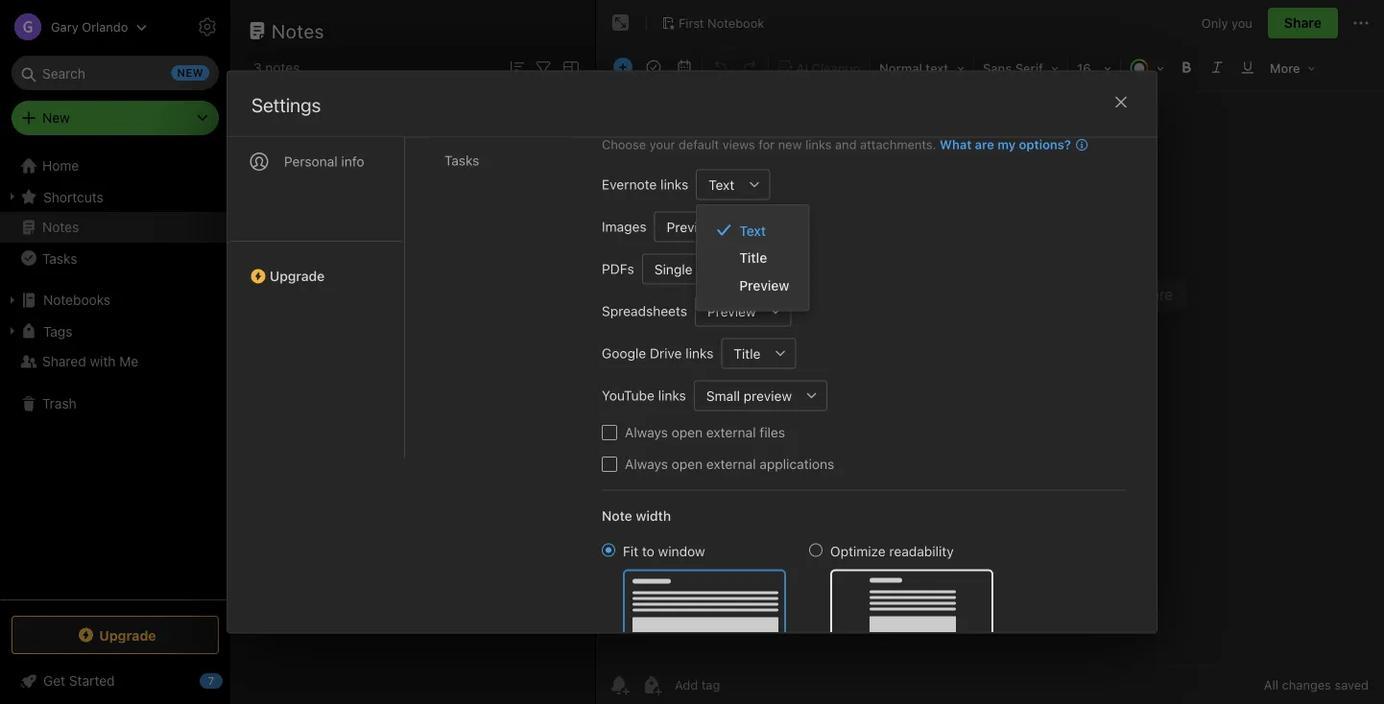 Task type: vqa. For each thing, say whether or not it's contained in the screenshot.
top Anyone
no



Task type: locate. For each thing, give the bounding box(es) containing it.
you
[[1232, 16, 1253, 30]]

options?
[[1020, 138, 1072, 152]]

tree
[[0, 151, 230, 599]]

home
[[42, 158, 79, 174]]

preview up single page
[[667, 220, 716, 235]]

just
[[255, 170, 279, 184]]

tree containing home
[[0, 151, 230, 599]]

1 horizontal spatial text
[[740, 223, 766, 239]]

external up always open external applications on the bottom of the page
[[707, 425, 756, 441]]

text inside button
[[709, 177, 735, 193]]

heading level image
[[873, 54, 972, 81]]

links left and
[[806, 138, 832, 152]]

preview link
[[697, 272, 809, 299]]

preview inside dropdown list menu
[[740, 277, 790, 293]]

always for always open external files
[[625, 425, 668, 441]]

open for always open external applications
[[672, 457, 703, 473]]

title
[[740, 250, 768, 266], [734, 346, 761, 362]]

only
[[1202, 16, 1229, 30]]

open
[[672, 425, 703, 441], [672, 457, 703, 473]]

files
[[760, 425, 786, 441]]

all
[[1265, 679, 1279, 693]]

home link
[[0, 151, 230, 182]]

my
[[998, 138, 1016, 152]]

task image
[[641, 54, 667, 81]]

0 vertical spatial title
[[740, 250, 768, 266]]

tag
[[312, 285, 329, 299]]

1 vertical spatial open
[[672, 457, 703, 473]]

google drive links
[[602, 346, 714, 362]]

trash link
[[0, 389, 230, 420]]

dropdown list menu
[[697, 217, 809, 299]]

0 vertical spatial preview button
[[655, 212, 721, 243]]

1 open from the top
[[672, 425, 703, 441]]

2 external from the top
[[707, 457, 756, 473]]

0 horizontal spatial tasks
[[42, 250, 77, 266]]

preview
[[744, 389, 792, 404]]

0 horizontal spatial upgrade
[[99, 628, 156, 644]]

notebook
[[708, 15, 765, 30]]

2 open from the top
[[672, 457, 703, 473]]

preview down preview link
[[708, 304, 756, 320]]

0 vertical spatial preview
[[667, 220, 716, 235]]

calendar event image
[[671, 54, 698, 81]]

1 horizontal spatial tasks
[[445, 153, 480, 169]]

1 vertical spatial notes
[[42, 219, 79, 235]]

2 vertical spatial preview
[[708, 304, 756, 320]]

tab list
[[228, 0, 405, 459]]

title down text link
[[740, 250, 768, 266]]

drive
[[650, 346, 682, 362]]

only you
[[1202, 16, 1253, 30]]

1 horizontal spatial notes
[[272, 19, 325, 42]]

preview
[[667, 220, 716, 235], [740, 277, 790, 293], [708, 304, 756, 320]]

add tag image
[[641, 674, 664, 697]]

what are my options?
[[940, 138, 1072, 152]]

attachments.
[[861, 138, 937, 152]]

1 always from the top
[[625, 425, 668, 441]]

Search text field
[[25, 56, 206, 90]]

0 vertical spatial notes
[[272, 19, 325, 42]]

text down views
[[709, 177, 735, 193]]

text up title link at the right top of page
[[740, 223, 766, 239]]

0 vertical spatial open
[[672, 425, 703, 441]]

notes up notes
[[272, 19, 325, 42]]

notebooks link
[[0, 285, 230, 316]]

preview button up "title" 'button'
[[695, 297, 761, 327]]

1 vertical spatial always
[[625, 457, 668, 473]]

default
[[679, 138, 719, 152]]

tasks tab
[[429, 145, 571, 177]]

are
[[975, 138, 995, 152]]

links
[[806, 138, 832, 152], [661, 177, 689, 193], [686, 346, 714, 362], [659, 388, 686, 404]]

option group
[[602, 543, 994, 664]]

0 vertical spatial text
[[709, 177, 735, 193]]

tab list containing personal info
[[228, 0, 405, 459]]

external
[[707, 425, 756, 441], [707, 457, 756, 473]]

Always open external applications checkbox
[[602, 458, 618, 473]]

for
[[759, 138, 775, 152]]

to
[[642, 544, 655, 560]]

close image
[[1110, 91, 1133, 114]]

preview button
[[655, 212, 721, 243], [695, 297, 761, 327]]

personal
[[284, 154, 338, 170]]

0 horizontal spatial notes
[[42, 219, 79, 235]]

option group containing fit to window
[[602, 543, 994, 664]]

0 vertical spatial external
[[707, 425, 756, 441]]

title inside title link
[[740, 250, 768, 266]]

external for files
[[707, 425, 756, 441]]

just now
[[255, 170, 304, 184]]

always right "always open external files" option
[[625, 425, 668, 441]]

italic image
[[1204, 54, 1231, 81]]

1 vertical spatial external
[[707, 457, 756, 473]]

Optimize readability radio
[[810, 544, 823, 558]]

3 notes
[[254, 60, 300, 76]]

text button
[[696, 170, 740, 201]]

None search field
[[25, 56, 206, 90]]

title up the small preview button
[[734, 346, 761, 362]]

links down drive
[[659, 388, 686, 404]]

always for always open external applications
[[625, 457, 668, 473]]

1 vertical spatial preview
[[740, 277, 790, 293]]

preview down title link at the right top of page
[[740, 277, 790, 293]]

1 vertical spatial text
[[740, 223, 766, 239]]

0 vertical spatial tasks
[[445, 153, 480, 169]]

and
[[836, 138, 857, 152]]

2 always from the top
[[625, 457, 668, 473]]

bold image
[[1174, 54, 1200, 81]]

small preview
[[707, 389, 792, 404]]

upgrade button
[[228, 241, 404, 292], [12, 617, 219, 655]]

single page button
[[642, 254, 732, 285]]

info
[[341, 154, 365, 170]]

underline image
[[1235, 54, 1262, 81]]

hello
[[255, 225, 288, 241]]

1 vertical spatial title
[[734, 346, 761, 362]]

new
[[42, 110, 70, 126]]

notes
[[272, 19, 325, 42], [42, 219, 79, 235]]

1 vertical spatial preview button
[[695, 297, 761, 327]]

1 external from the top
[[707, 425, 756, 441]]

1 horizontal spatial upgrade
[[270, 269, 325, 285]]

readability
[[890, 544, 954, 560]]

1 vertical spatial upgrade button
[[12, 617, 219, 655]]

shortcuts button
[[0, 182, 230, 212]]

views
[[723, 138, 756, 152]]

Choose default view option for Images field
[[655, 212, 751, 243]]

now
[[282, 170, 304, 184]]

open up always open external applications on the bottom of the page
[[672, 425, 703, 441]]

28
[[280, 286, 294, 299]]

notes inside tree
[[42, 219, 79, 235]]

with
[[90, 354, 116, 370]]

0 vertical spatial upgrade button
[[228, 241, 404, 292]]

0 horizontal spatial text
[[709, 177, 735, 193]]

links right drive
[[686, 346, 714, 362]]

0 horizontal spatial upgrade button
[[12, 617, 219, 655]]

personal info
[[284, 154, 365, 170]]

text
[[709, 177, 735, 193], [740, 223, 766, 239]]

notes down shortcuts
[[42, 219, 79, 235]]

optimize readability
[[831, 544, 954, 560]]

1 vertical spatial tasks
[[42, 250, 77, 266]]

always right the always open external applications option
[[625, 457, 668, 473]]

external down always open external files in the bottom of the page
[[707, 457, 756, 473]]

preview button up single page button
[[655, 212, 721, 243]]

tasks
[[445, 153, 480, 169], [42, 250, 77, 266]]

small preview button
[[694, 381, 797, 412]]

settings
[[252, 94, 321, 116]]

0 vertical spatial always
[[625, 425, 668, 441]]

Choose default view option for Google Drive links field
[[722, 339, 797, 370]]

small
[[707, 389, 740, 404]]

open down always open external files in the bottom of the page
[[672, 457, 703, 473]]

always
[[625, 425, 668, 441], [625, 457, 668, 473]]



Task type: describe. For each thing, give the bounding box(es) containing it.
3
[[254, 60, 262, 76]]

untitled
[[255, 110, 306, 126]]

always open external files
[[625, 425, 786, 441]]

notebooks
[[43, 292, 111, 308]]

tasks inside 'tab'
[[445, 153, 480, 169]]

1 horizontal spatial upgrade button
[[228, 241, 404, 292]]

Choose default view option for YouTube links field
[[694, 381, 828, 412]]

first notebook
[[679, 15, 765, 30]]

add a reminder image
[[608, 674, 631, 697]]

new
[[779, 138, 802, 152]]

tasks inside 'button'
[[42, 250, 77, 266]]

open for always open external files
[[672, 425, 703, 441]]

expand notebooks image
[[5, 293, 20, 308]]

title inside "title" 'button'
[[734, 346, 761, 362]]

note width
[[602, 509, 671, 525]]

links down your in the left of the page
[[661, 177, 689, 193]]

google
[[602, 346, 646, 362]]

optimize
[[831, 544, 886, 560]]

more image
[[1264, 54, 1323, 81]]

choose
[[602, 138, 646, 152]]

insert image
[[609, 54, 638, 81]]

tags button
[[0, 316, 230, 347]]

shared with me link
[[0, 347, 230, 377]]

tags
[[43, 323, 72, 339]]

single page
[[655, 262, 727, 278]]

your
[[650, 138, 676, 152]]

note window element
[[596, 0, 1385, 705]]

youtube links
[[602, 388, 686, 404]]

notes
[[265, 60, 300, 76]]

shortcuts
[[43, 189, 104, 205]]

all changes saved
[[1265, 679, 1369, 693]]

images
[[602, 219, 647, 235]]

pdfs
[[602, 262, 635, 277]]

0 vertical spatial upgrade
[[270, 269, 325, 285]]

youtube
[[602, 388, 655, 404]]

font color image
[[1124, 54, 1172, 81]]

evernote
[[602, 177, 657, 193]]

width
[[636, 509, 671, 525]]

what
[[940, 138, 972, 152]]

title link
[[697, 244, 809, 272]]

nov
[[255, 286, 277, 299]]

Choose default view option for Evernote links field
[[696, 170, 770, 201]]

notes link
[[0, 212, 230, 243]]

font family image
[[977, 54, 1066, 81]]

font size image
[[1071, 54, 1119, 81]]

me
[[119, 354, 139, 370]]

share button
[[1269, 8, 1339, 38]]

changes
[[1283, 679, 1332, 693]]

trash
[[42, 396, 77, 412]]

window
[[658, 544, 706, 560]]

Fit to window radio
[[602, 544, 616, 558]]

preview inside field
[[667, 220, 716, 235]]

spreadsheets
[[602, 304, 688, 320]]

nov 28
[[255, 286, 294, 299]]

fit to window
[[623, 544, 706, 560]]

first
[[679, 15, 704, 30]]

fit
[[623, 544, 639, 560]]

saved
[[1335, 679, 1369, 693]]

expand tags image
[[5, 324, 20, 339]]

evernote links
[[602, 177, 689, 193]]

note
[[602, 509, 633, 525]]

Choose default view option for Spreadsheets field
[[695, 297, 792, 327]]

new button
[[12, 101, 219, 135]]

single
[[655, 262, 693, 278]]

preview inside choose default view option for spreadsheets field
[[708, 304, 756, 320]]

share
[[1285, 15, 1322, 31]]

tasks button
[[0, 243, 230, 274]]

Always open external files checkbox
[[602, 426, 618, 441]]

settings image
[[196, 15, 219, 38]]

applications
[[760, 457, 835, 473]]

title button
[[722, 339, 766, 370]]

text inside dropdown list menu
[[740, 223, 766, 239]]

external for applications
[[707, 457, 756, 473]]

1 vertical spatial upgrade
[[99, 628, 156, 644]]

page
[[697, 262, 727, 278]]

Note Editor text field
[[596, 92, 1385, 666]]

always open external applications
[[625, 457, 835, 473]]

first notebook button
[[655, 10, 771, 36]]

text link
[[697, 217, 809, 244]]

expand note image
[[610, 12, 633, 35]]

Choose default view option for PDFs field
[[642, 254, 763, 285]]

shared
[[42, 354, 86, 370]]

choose your default views for new links and attachments.
[[602, 138, 937, 152]]

shared with me
[[42, 354, 139, 370]]



